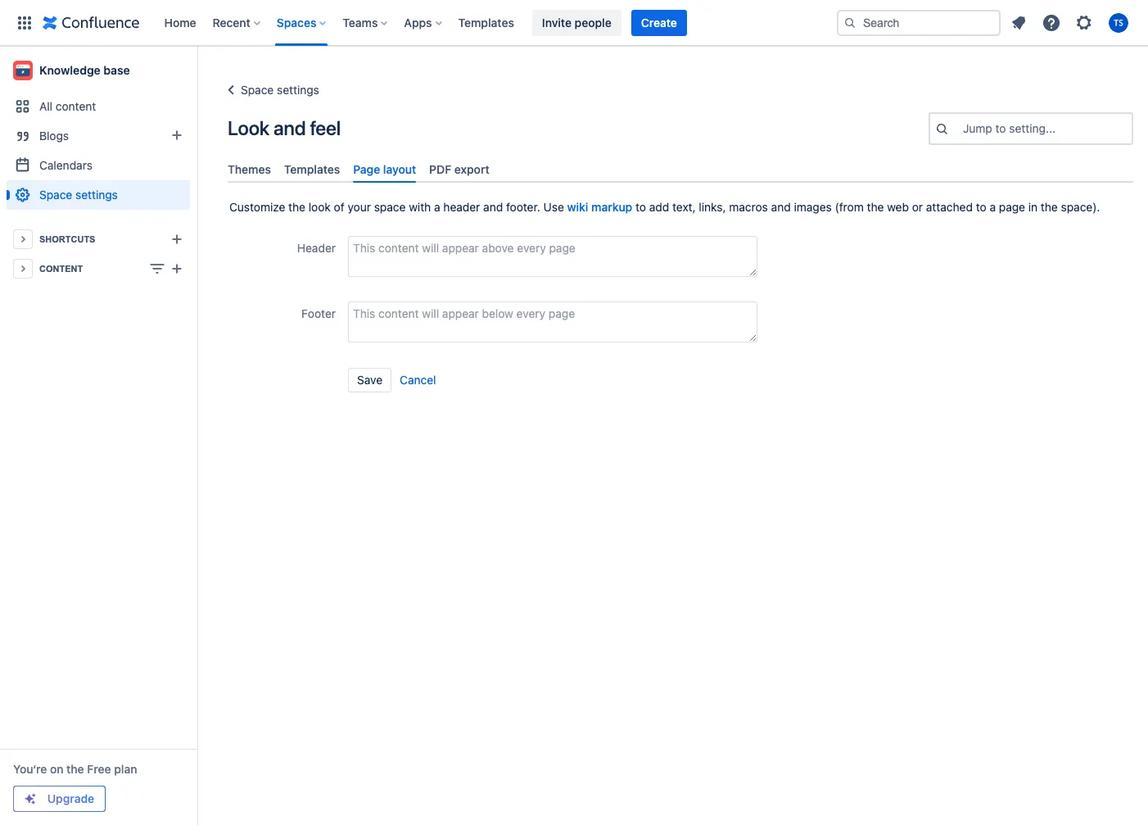 Task type: locate. For each thing, give the bounding box(es) containing it.
space settings link down calendars
[[7, 180, 190, 210]]

2 a from the left
[[990, 200, 997, 214]]

0 vertical spatial templates
[[459, 15, 515, 29]]

1 vertical spatial space
[[39, 188, 72, 202]]

a right with
[[434, 200, 441, 214]]

the right on
[[67, 762, 84, 776]]

and left images
[[772, 200, 791, 214]]

0 horizontal spatial templates
[[284, 162, 340, 176]]

1 horizontal spatial settings
[[277, 83, 319, 97]]

look
[[309, 200, 331, 214]]

space
[[241, 83, 274, 97], [39, 188, 72, 202]]

you're on the free plan
[[13, 762, 137, 776]]

to left the page
[[977, 200, 987, 214]]

teams button
[[338, 9, 394, 36]]

wiki markup button
[[568, 199, 633, 216]]

0 horizontal spatial a
[[434, 200, 441, 214]]

space settings link
[[221, 80, 319, 100], [7, 180, 190, 210]]

1 horizontal spatial templates
[[459, 15, 515, 29]]

1 horizontal spatial a
[[990, 200, 997, 214]]

on
[[50, 762, 64, 776]]

Footer text field
[[348, 302, 758, 343]]

space settings
[[241, 83, 319, 97], [39, 188, 118, 202]]

attached
[[927, 200, 973, 214]]

search image
[[844, 16, 857, 29]]

look and feel
[[228, 116, 341, 139]]

footer
[[302, 307, 336, 321]]

templates link up look
[[278, 156, 347, 183]]

export
[[455, 162, 490, 176]]

space settings inside space element
[[39, 188, 118, 202]]

tab list
[[221, 156, 1141, 183]]

space down calendars
[[39, 188, 72, 202]]

space settings down calendars
[[39, 188, 118, 202]]

look
[[228, 116, 270, 139]]

1 a from the left
[[434, 200, 441, 214]]

customize
[[229, 200, 285, 214]]

all content
[[39, 99, 96, 113]]

0 vertical spatial templates link
[[454, 9, 519, 36]]

1 horizontal spatial space
[[241, 83, 274, 97]]

content button
[[7, 254, 190, 284]]

to right jump
[[996, 121, 1007, 135]]

templates up look
[[284, 162, 340, 176]]

space element
[[0, 46, 197, 825]]

1 vertical spatial templates link
[[278, 156, 347, 183]]

1 vertical spatial settings
[[75, 188, 118, 202]]

0 vertical spatial space settings link
[[221, 80, 319, 100]]

web
[[888, 200, 910, 214]]

0 horizontal spatial settings
[[75, 188, 118, 202]]

templates link
[[454, 9, 519, 36], [278, 156, 347, 183]]

1 vertical spatial space settings
[[39, 188, 118, 202]]

templates
[[459, 15, 515, 29], [284, 162, 340, 176]]

knowledge base link
[[7, 54, 190, 87]]

calendars
[[39, 158, 93, 172]]

create link
[[632, 9, 687, 36]]

plan
[[114, 762, 137, 776]]

banner
[[0, 0, 1149, 46]]

the inside space element
[[67, 762, 84, 776]]

settings
[[277, 83, 319, 97], [75, 188, 118, 202]]

your profile and preferences image
[[1110, 13, 1129, 32]]

0 horizontal spatial space
[[39, 188, 72, 202]]

page
[[1000, 200, 1026, 214]]

settings up the look and feel at the left top of page
[[277, 83, 319, 97]]

space settings up the look and feel at the left top of page
[[241, 83, 319, 97]]

and left feel at the top of the page
[[274, 116, 306, 139]]

themes link
[[221, 156, 278, 183]]

you're
[[13, 762, 47, 776]]

add shortcut image
[[167, 229, 187, 249]]

space inside space element
[[39, 188, 72, 202]]

Header text field
[[348, 236, 758, 277]]

the left look
[[289, 200, 306, 214]]

a left the page
[[990, 200, 997, 214]]

upgrade
[[47, 792, 94, 806]]

templates link right apps popup button
[[454, 9, 519, 36]]

all content link
[[7, 92, 190, 121]]

0 horizontal spatial space settings
[[39, 188, 118, 202]]

jump
[[964, 121, 993, 135]]

and
[[274, 116, 306, 139], [484, 200, 503, 214], [772, 200, 791, 214]]

settings down calendars link
[[75, 188, 118, 202]]

0 horizontal spatial space settings link
[[7, 180, 190, 210]]

the
[[289, 200, 306, 214], [867, 200, 885, 214], [1041, 200, 1059, 214], [67, 762, 84, 776]]

space).
[[1062, 200, 1101, 214]]

space settings link up the look and feel at the left top of page
[[221, 80, 319, 100]]

apps button
[[399, 9, 449, 36]]

premium image
[[24, 792, 37, 806]]

header
[[444, 200, 481, 214]]

recent
[[213, 15, 251, 29]]

in
[[1029, 200, 1038, 214]]

the right in
[[1041, 200, 1059, 214]]

0 vertical spatial settings
[[277, 83, 319, 97]]

templates right apps popup button
[[459, 15, 515, 29]]

recent button
[[208, 9, 267, 36]]

confluence image
[[43, 13, 140, 32], [43, 13, 140, 32]]

add
[[650, 200, 670, 214]]

and left footer. on the left of the page
[[484, 200, 503, 214]]

people
[[575, 15, 612, 29]]

0 vertical spatial space settings
[[241, 83, 319, 97]]

global element
[[10, 0, 834, 45]]

to
[[996, 121, 1007, 135], [636, 200, 647, 214], [977, 200, 987, 214]]

free
[[87, 762, 111, 776]]

1 vertical spatial templates
[[284, 162, 340, 176]]

templates inside global element
[[459, 15, 515, 29]]

1 horizontal spatial space settings
[[241, 83, 319, 97]]

page
[[353, 162, 380, 176]]

shortcuts button
[[7, 225, 190, 254]]

a
[[434, 200, 441, 214], [990, 200, 997, 214]]

spaces button
[[272, 9, 333, 36]]

calendars link
[[7, 151, 190, 180]]

0 vertical spatial space
[[241, 83, 274, 97]]

the left web
[[867, 200, 885, 214]]

None submit
[[348, 368, 392, 393], [399, 368, 437, 393], [348, 368, 392, 393], [399, 368, 437, 393]]

home
[[164, 15, 196, 29]]

knowledge
[[39, 63, 101, 77]]

spaces
[[277, 15, 317, 29]]

space up look
[[241, 83, 274, 97]]

themes
[[228, 162, 271, 176]]

images
[[794, 200, 832, 214]]

(from
[[836, 200, 864, 214]]

to left add
[[636, 200, 647, 214]]



Task type: vqa. For each thing, say whether or not it's contained in the screenshot.
RED Radio
no



Task type: describe. For each thing, give the bounding box(es) containing it.
markup
[[592, 200, 633, 214]]

text,
[[673, 200, 696, 214]]

change view image
[[148, 259, 167, 279]]

header
[[297, 241, 336, 255]]

pdf export link
[[423, 156, 496, 183]]

1 horizontal spatial space settings link
[[221, 80, 319, 100]]

0 horizontal spatial templates link
[[278, 156, 347, 183]]

1 horizontal spatial templates link
[[454, 9, 519, 36]]

feel
[[310, 116, 341, 139]]

banner containing home
[[0, 0, 1149, 46]]

all
[[39, 99, 53, 113]]

Search settings text field
[[964, 120, 967, 137]]

1 horizontal spatial and
[[484, 200, 503, 214]]

blogs
[[39, 129, 69, 143]]

home link
[[159, 9, 201, 36]]

collapse sidebar image
[[179, 54, 215, 87]]

with
[[409, 200, 431, 214]]

settings inside space element
[[75, 188, 118, 202]]

footer.
[[506, 200, 541, 214]]

1 horizontal spatial to
[[977, 200, 987, 214]]

page layout
[[353, 162, 416, 176]]

base
[[104, 63, 130, 77]]

of
[[334, 200, 345, 214]]

macros
[[730, 200, 769, 214]]

invite people
[[542, 15, 612, 29]]

wiki
[[568, 200, 589, 214]]

0 horizontal spatial and
[[274, 116, 306, 139]]

appswitcher icon image
[[15, 13, 34, 32]]

layout
[[383, 162, 416, 176]]

create a blog image
[[167, 125, 187, 145]]

1 vertical spatial space settings link
[[7, 180, 190, 210]]

create
[[641, 15, 678, 29]]

setting...
[[1010, 121, 1056, 135]]

content
[[56, 99, 96, 113]]

customize the look of your space with a header and footer. use wiki markup to add text, links, macros and images (from the web or attached to a page in the space).
[[229, 200, 1101, 214]]

your
[[348, 200, 371, 214]]

pdf export
[[430, 162, 490, 176]]

pdf
[[430, 162, 452, 176]]

settings icon image
[[1075, 13, 1095, 32]]

jump to setting...
[[964, 121, 1056, 135]]

tab list containing themes
[[221, 156, 1141, 183]]

create a page image
[[167, 259, 187, 279]]

0 horizontal spatial to
[[636, 200, 647, 214]]

teams
[[343, 15, 378, 29]]

shortcuts
[[39, 234, 95, 244]]

page layout link
[[347, 156, 423, 183]]

knowledge base
[[39, 63, 130, 77]]

Search field
[[837, 9, 1001, 36]]

use
[[544, 200, 564, 214]]

help icon image
[[1042, 13, 1062, 32]]

upgrade button
[[14, 787, 105, 811]]

2 horizontal spatial and
[[772, 200, 791, 214]]

blogs link
[[7, 121, 190, 151]]

apps
[[404, 15, 432, 29]]

invite people button
[[533, 9, 622, 36]]

content
[[39, 264, 83, 274]]

notification icon image
[[1010, 13, 1029, 32]]

space
[[374, 200, 406, 214]]

2 horizontal spatial to
[[996, 121, 1007, 135]]

invite
[[542, 15, 572, 29]]

or
[[913, 200, 924, 214]]

links,
[[699, 200, 726, 214]]



